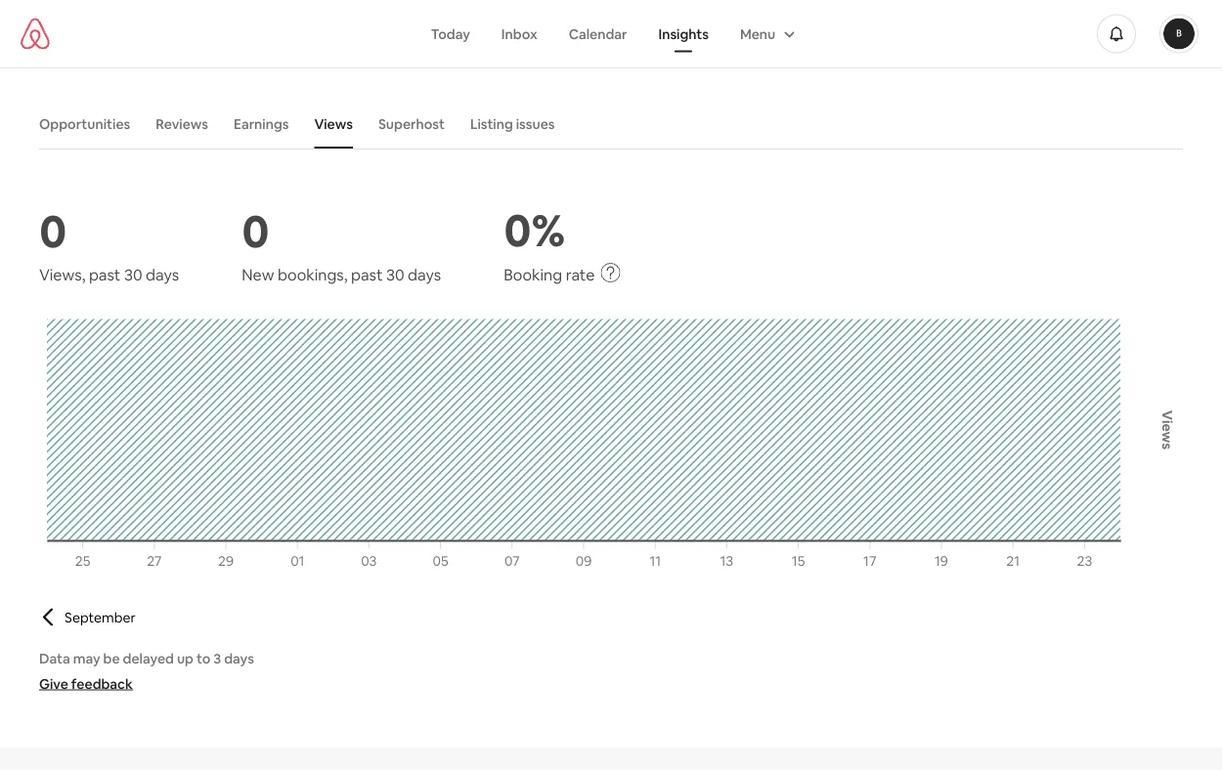 Task type: describe. For each thing, give the bounding box(es) containing it.
tab list containing opportunities
[[29, 100, 1183, 149]]

insights
[[659, 25, 709, 43]]

to
[[197, 650, 211, 667]]

days inside 0 views, past 30 days
[[146, 265, 179, 285]]

3
[[214, 650, 221, 667]]

0 views, past 30 days
[[39, 202, 179, 285]]

inbox link
[[486, 15, 553, 52]]

menu button
[[725, 15, 807, 52]]

delayed
[[123, 650, 174, 667]]

views,
[[39, 265, 85, 285]]

past inside 0 views, past 30 days
[[89, 265, 121, 285]]

issues
[[516, 115, 555, 133]]

views button
[[305, 106, 363, 143]]

30 inside 0 new bookings, past 30 days
[[386, 265, 404, 285]]

opportunities button
[[29, 106, 140, 143]]

main navigation menu image
[[1164, 18, 1195, 49]]

reviews button
[[146, 106, 218, 143]]

calendar link
[[553, 15, 643, 52]]

insights link
[[643, 15, 725, 52]]

menu
[[740, 25, 776, 43]]

30 inside 0 views, past 30 days
[[124, 265, 142, 285]]

listing issues button
[[461, 106, 565, 143]]

days inside 0 new bookings, past 30 days
[[408, 265, 441, 285]]

up
[[177, 650, 194, 667]]

0%
[[504, 200, 566, 259]]



Task type: vqa. For each thing, say whether or not it's contained in the screenshot.
$195 within the '6 MIN WALK TO PARK $325 $195 NIGHT · $348 TOTAL'
no



Task type: locate. For each thing, give the bounding box(es) containing it.
1 horizontal spatial days
[[224, 650, 254, 667]]

0 horizontal spatial 0
[[39, 202, 67, 260]]

booking
[[504, 265, 562, 285]]

1 30 from the left
[[124, 265, 142, 285]]

earnings
[[234, 115, 289, 133]]

data
[[39, 650, 70, 667]]

superhost
[[378, 115, 445, 133]]

rate
[[566, 265, 595, 285]]

0 for 0 views, past 30 days
[[39, 202, 67, 260]]

1 0 from the left
[[39, 202, 67, 260]]

0 horizontal spatial days
[[146, 265, 179, 285]]

1 horizontal spatial 30
[[386, 265, 404, 285]]

past right "views,"
[[89, 265, 121, 285]]

30 right 'bookings,'
[[386, 265, 404, 285]]

2 horizontal spatial days
[[408, 265, 441, 285]]

1 horizontal spatial 0
[[242, 202, 270, 260]]

2 0 from the left
[[242, 202, 270, 260]]

today link
[[415, 15, 486, 52]]

listing issues
[[470, 115, 555, 133]]

0 for 0 new bookings, past 30 days
[[242, 202, 270, 260]]

30
[[124, 265, 142, 285], [386, 265, 404, 285]]

new
[[242, 265, 274, 285]]

bookings,
[[278, 265, 348, 285]]

may
[[73, 650, 100, 667]]

days
[[146, 265, 179, 285], [408, 265, 441, 285], [224, 650, 254, 667]]

superhost button
[[369, 106, 455, 143]]

0
[[39, 202, 67, 260], [242, 202, 270, 260]]

1 horizontal spatial past
[[351, 265, 383, 285]]

0 inside 0 views, past 30 days
[[39, 202, 67, 260]]

0 new bookings, past 30 days
[[242, 202, 441, 285]]

1 past from the left
[[89, 265, 121, 285]]

past right 'bookings,'
[[351, 265, 383, 285]]

0 horizontal spatial 30
[[124, 265, 142, 285]]

opportunities
[[39, 115, 130, 133]]

reviews
[[156, 115, 208, 133]]

calendar
[[569, 25, 627, 43]]

listing
[[470, 115, 513, 133]]

today
[[431, 25, 470, 43]]

views image
[[39, 311, 1183, 580], [47, 319, 1176, 570]]

30 right "views,"
[[124, 265, 142, 285]]

0 inside 0 new bookings, past 30 days
[[242, 202, 270, 260]]

0 up "views,"
[[39, 202, 67, 260]]

0 horizontal spatial past
[[89, 265, 121, 285]]

views
[[314, 115, 353, 133]]

be
[[103, 650, 120, 667]]

september button
[[39, 609, 136, 626]]

data may be delayed up to 3 days
[[39, 650, 254, 667]]

past
[[89, 265, 121, 285], [351, 265, 383, 285]]

september
[[65, 609, 136, 626]]

past inside 0 new bookings, past 30 days
[[351, 265, 383, 285]]

inbox
[[502, 25, 538, 43]]

0 up new
[[242, 202, 270, 260]]

tab list
[[29, 100, 1183, 149]]

earnings button
[[224, 106, 299, 143]]

2 past from the left
[[351, 265, 383, 285]]

2 30 from the left
[[386, 265, 404, 285]]

booking rate
[[504, 265, 595, 285]]



